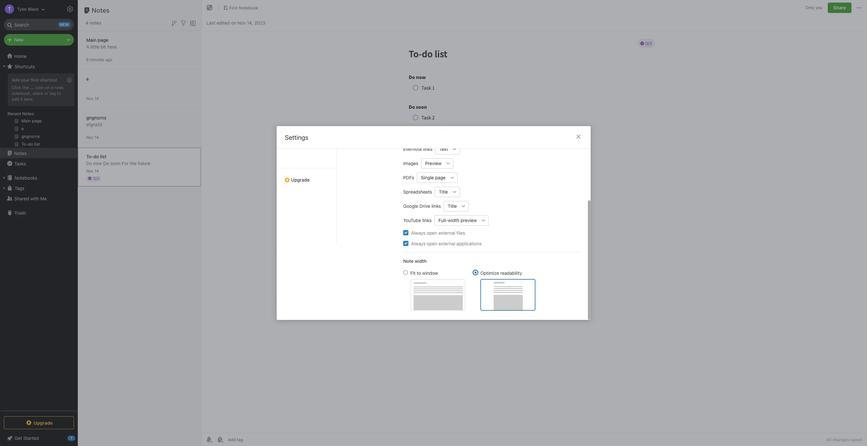 Task type: describe. For each thing, give the bounding box(es) containing it.
title for spreadsheets
[[439, 189, 448, 195]]

Choose default view option for Images field
[[421, 158, 454, 169]]

open for always open external applications
[[427, 241, 437, 247]]

click the ...
[[12, 85, 34, 90]]

a little bit here
[[86, 44, 117, 49]]

a
[[86, 44, 89, 49]]

tag
[[50, 91, 56, 96]]

notes
[[90, 20, 101, 26]]

4
[[86, 20, 88, 26]]

fit to window
[[410, 271, 438, 276]]

text
[[439, 147, 448, 152]]

open for always open external files
[[427, 230, 437, 236]]

title for google drive links
[[448, 204, 457, 209]]

nov down e
[[86, 96, 93, 101]]

text button
[[435, 144, 450, 155]]

always for always open external files
[[411, 230, 426, 236]]

shared with me link
[[0, 194, 78, 204]]

google
[[403, 204, 418, 209]]

pdfs
[[403, 175, 414, 181]]

evernote
[[403, 147, 422, 152]]

nov 14 for gngnsrns
[[86, 135, 99, 140]]

note
[[403, 259, 414, 264]]

optimize readability
[[480, 271, 522, 276]]

single page button
[[417, 173, 447, 183]]

e
[[86, 76, 89, 82]]

ago
[[105, 57, 112, 62]]

single
[[421, 175, 434, 181]]

1 do from the left
[[86, 161, 92, 166]]

only
[[806, 5, 815, 10]]

trash
[[14, 210, 26, 216]]

to inside option group
[[417, 271, 421, 276]]

new button
[[4, 34, 74, 46]]

main page
[[86, 37, 108, 43]]

to-
[[86, 154, 94, 159]]

nov 14 for e
[[86, 96, 99, 101]]

new
[[14, 37, 24, 42]]

add a reminder image
[[205, 437, 213, 444]]

drive
[[419, 204, 430, 209]]

settings
[[285, 134, 308, 141]]

you
[[816, 5, 823, 10]]

1 vertical spatial links
[[432, 204, 441, 209]]

shared
[[14, 196, 29, 202]]

Fit to window radio
[[403, 271, 408, 275]]

group containing add your first shortcut
[[0, 72, 78, 151]]

icon on a note, notebook, stack or tag to add it here.
[[12, 85, 64, 102]]

Always open external files checkbox
[[403, 231, 408, 236]]

full-width preview button
[[434, 216, 479, 226]]

add your first shortcut
[[12, 78, 57, 83]]

youtube links
[[403, 218, 432, 223]]

shared with me
[[14, 196, 47, 202]]

images
[[403, 161, 418, 166]]

changes
[[833, 438, 850, 443]]

minutes
[[90, 57, 104, 62]]

title button for google drive links
[[444, 201, 459, 212]]

3 nov 14 from the top
[[86, 169, 99, 174]]

links for evernote links
[[423, 147, 433, 152]]

your
[[21, 78, 30, 83]]

expand notebooks image
[[2, 175, 7, 181]]

expand note image
[[206, 4, 214, 12]]

notebooks
[[15, 175, 37, 181]]

a
[[51, 85, 53, 90]]

shortcuts
[[15, 64, 35, 69]]

tasks
[[14, 161, 26, 167]]

Choose default view option for Spreadsheets field
[[435, 187, 460, 197]]

future
[[138, 161, 150, 166]]

spreadsheets
[[403, 189, 432, 195]]

settings image
[[66, 5, 74, 13]]

Choose default view option for PDFs field
[[417, 173, 458, 183]]

window
[[422, 271, 438, 276]]

always open external files
[[411, 230, 465, 236]]

google drive links
[[403, 204, 441, 209]]

notebook,
[[12, 91, 31, 96]]

8
[[86, 57, 89, 62]]

upgrade for bottom upgrade popup button
[[33, 421, 53, 426]]

last
[[207, 20, 215, 25]]

trash link
[[0, 208, 78, 218]]

tags
[[15, 186, 24, 191]]

home
[[14, 53, 27, 59]]

main
[[86, 37, 97, 43]]

note,
[[54, 85, 64, 90]]

Note Editor text field
[[201, 31, 868, 434]]

sfgnsfd
[[86, 122, 102, 127]]

share button
[[828, 3, 852, 13]]

title button for spreadsheets
[[435, 187, 450, 197]]

to-do list
[[86, 154, 107, 159]]

full-
[[439, 218, 448, 223]]

applications
[[457, 241, 482, 247]]

gngnsrns
[[86, 115, 106, 120]]

list
[[100, 154, 107, 159]]

tasks button
[[0, 159, 78, 169]]

all
[[827, 438, 832, 443]]

notebooks link
[[0, 173, 78, 183]]

always for always open external applications
[[411, 241, 426, 247]]

first notebook
[[229, 5, 258, 10]]

add tag image
[[216, 437, 224, 444]]

full-width preview
[[439, 218, 477, 223]]

gngnsrns sfgnsfd
[[86, 115, 106, 127]]

page for main page
[[98, 37, 108, 43]]

Always open external applications checkbox
[[403, 241, 408, 246]]



Task type: vqa. For each thing, say whether or not it's contained in the screenshot.


Task type: locate. For each thing, give the bounding box(es) containing it.
1 vertical spatial 14
[[95, 135, 99, 140]]

0 vertical spatial page
[[98, 37, 108, 43]]

1 horizontal spatial upgrade button
[[277, 168, 336, 186]]

1 vertical spatial the
[[130, 161, 137, 166]]

tree
[[0, 51, 78, 411]]

external
[[439, 230, 455, 236], [439, 241, 455, 247]]

width inside button
[[448, 218, 459, 223]]

do
[[86, 161, 92, 166], [103, 161, 109, 166]]

do down to-
[[86, 161, 92, 166]]

first notebook button
[[221, 3, 261, 12]]

tags button
[[0, 183, 78, 194]]

width for note
[[415, 259, 427, 264]]

2 external from the top
[[439, 241, 455, 247]]

links
[[423, 147, 433, 152], [432, 204, 441, 209], [422, 218, 432, 223]]

now
[[93, 161, 102, 166]]

14 for e
[[95, 96, 99, 101]]

note list element
[[78, 0, 201, 447]]

1 horizontal spatial to
[[417, 271, 421, 276]]

1 vertical spatial width
[[415, 259, 427, 264]]

upgrade
[[291, 177, 310, 183], [33, 421, 53, 426]]

14 up 0/3
[[95, 169, 99, 174]]

Optimize readability radio
[[473, 271, 478, 275]]

nov 14 down sfgnsfd at the top left of the page
[[86, 135, 99, 140]]

page inside the note list 'element'
[[98, 37, 108, 43]]

on right edited
[[231, 20, 236, 25]]

14 down sfgnsfd at the top left of the page
[[95, 135, 99, 140]]

open up always open external applications on the bottom of page
[[427, 230, 437, 236]]

preview
[[425, 161, 442, 166]]

expand tags image
[[2, 186, 7, 191]]

notes inside the note list 'element'
[[92, 6, 110, 14]]

page inside button
[[435, 175, 446, 181]]

external up always open external applications on the bottom of page
[[439, 230, 455, 236]]

1 vertical spatial to
[[417, 271, 421, 276]]

0 vertical spatial open
[[427, 230, 437, 236]]

single page
[[421, 175, 446, 181]]

last edited on nov 14, 2023
[[207, 20, 265, 25]]

tab list
[[345, 81, 398, 246]]

4 notes
[[86, 20, 101, 26]]

title button down title field
[[444, 201, 459, 212]]

youtube
[[403, 218, 421, 223]]

2 14 from the top
[[95, 135, 99, 140]]

page for single page
[[435, 175, 446, 181]]

0 vertical spatial notes
[[92, 6, 110, 14]]

do now do soon for the future
[[86, 161, 150, 166]]

open
[[427, 230, 437, 236], [427, 241, 437, 247]]

3 14 from the top
[[95, 169, 99, 174]]

notes inside 'link'
[[14, 151, 27, 156]]

0 vertical spatial on
[[231, 20, 236, 25]]

open down always open external files
[[427, 241, 437, 247]]

on
[[231, 20, 236, 25], [45, 85, 50, 90]]

title
[[439, 189, 448, 195], [448, 204, 457, 209]]

2 do from the left
[[103, 161, 109, 166]]

do down list
[[103, 161, 109, 166]]

14,
[[247, 20, 253, 25]]

fit
[[410, 271, 416, 276]]

always
[[411, 230, 426, 236], [411, 241, 426, 247]]

1 vertical spatial page
[[435, 175, 446, 181]]

0 horizontal spatial on
[[45, 85, 50, 90]]

the right the for
[[130, 161, 137, 166]]

notes
[[92, 6, 110, 14], [22, 111, 34, 116], [14, 151, 27, 156]]

0 horizontal spatial width
[[415, 259, 427, 264]]

note width
[[403, 259, 427, 264]]

1 open from the top
[[427, 230, 437, 236]]

to down note,
[[57, 91, 61, 96]]

0 vertical spatial title button
[[435, 187, 450, 197]]

0 horizontal spatial upgrade button
[[4, 417, 74, 430]]

title button down "choose default view option for pdfs" field
[[435, 187, 450, 197]]

0 horizontal spatial do
[[86, 161, 92, 166]]

for
[[122, 161, 129, 166]]

preview button
[[421, 158, 443, 169]]

it
[[20, 97, 23, 102]]

page right single
[[435, 175, 446, 181]]

option group containing fit to window
[[403, 270, 536, 311]]

external for applications
[[439, 241, 455, 247]]

only you
[[806, 5, 823, 10]]

on inside note window element
[[231, 20, 236, 25]]

nov 14 up 0/3
[[86, 169, 99, 174]]

2 always from the top
[[411, 241, 426, 247]]

1 vertical spatial open
[[427, 241, 437, 247]]

external for files
[[439, 230, 455, 236]]

notes inside group
[[22, 111, 34, 116]]

14 for gngnsrns
[[95, 135, 99, 140]]

1 horizontal spatial on
[[231, 20, 236, 25]]

on left a
[[45, 85, 50, 90]]

links right drive
[[432, 204, 441, 209]]

links for youtube links
[[422, 218, 432, 223]]

title down "choose default view option for pdfs" field
[[439, 189, 448, 195]]

notes up tasks
[[14, 151, 27, 156]]

1 horizontal spatial the
[[130, 161, 137, 166]]

1 horizontal spatial upgrade
[[291, 177, 310, 183]]

1 horizontal spatial width
[[448, 218, 459, 223]]

me
[[40, 196, 47, 202]]

add
[[12, 97, 19, 102]]

Choose default view option for Google Drive links field
[[444, 201, 469, 212]]

preview
[[461, 218, 477, 223]]

notes link
[[0, 148, 78, 159]]

page up bit
[[98, 37, 108, 43]]

share
[[834, 5, 846, 10]]

click
[[12, 85, 21, 90]]

notebook
[[239, 5, 258, 10]]

1 vertical spatial title button
[[444, 201, 459, 212]]

1 always from the top
[[411, 230, 426, 236]]

edited
[[217, 20, 230, 25]]

the inside 'element'
[[130, 161, 137, 166]]

nov up 0/3
[[86, 169, 93, 174]]

bit
[[101, 44, 106, 49]]

0 horizontal spatial to
[[57, 91, 61, 96]]

the
[[22, 85, 29, 90], [130, 161, 137, 166]]

0 vertical spatial width
[[448, 218, 459, 223]]

0/3
[[93, 176, 99, 181]]

nov 14
[[86, 96, 99, 101], [86, 135, 99, 140], [86, 169, 99, 174]]

0 vertical spatial always
[[411, 230, 426, 236]]

width
[[448, 218, 459, 223], [415, 259, 427, 264]]

Search text field
[[8, 19, 69, 30]]

0 horizontal spatial the
[[22, 85, 29, 90]]

nov down sfgnsfd at the top left of the page
[[86, 135, 93, 140]]

files
[[457, 230, 465, 236]]

1 vertical spatial nov 14
[[86, 135, 99, 140]]

width up files
[[448, 218, 459, 223]]

upgrade for upgrade popup button to the top
[[291, 177, 310, 183]]

2023
[[254, 20, 265, 25]]

links down drive
[[422, 218, 432, 223]]

1 vertical spatial upgrade button
[[4, 417, 74, 430]]

1 horizontal spatial do
[[103, 161, 109, 166]]

little
[[91, 44, 100, 49]]

2 vertical spatial notes
[[14, 151, 27, 156]]

always right the always open external files checkbox
[[411, 230, 426, 236]]

width right "note"
[[415, 259, 427, 264]]

readability
[[500, 271, 522, 276]]

to
[[57, 91, 61, 96], [417, 271, 421, 276]]

to right fit
[[417, 271, 421, 276]]

close image
[[575, 133, 583, 141]]

soon
[[110, 161, 121, 166]]

1 vertical spatial notes
[[22, 111, 34, 116]]

1 horizontal spatial page
[[435, 175, 446, 181]]

the left ...
[[22, 85, 29, 90]]

1 14 from the top
[[95, 96, 99, 101]]

add
[[12, 78, 20, 83]]

2 vertical spatial links
[[422, 218, 432, 223]]

first
[[31, 78, 39, 83]]

0 vertical spatial external
[[439, 230, 455, 236]]

1 vertical spatial title
[[448, 204, 457, 209]]

None search field
[[8, 19, 69, 30]]

always open external applications
[[411, 241, 482, 247]]

option group
[[403, 270, 536, 311]]

group
[[0, 72, 78, 151]]

to inside icon on a note, notebook, stack or tag to add it here.
[[57, 91, 61, 96]]

external down always open external files
[[439, 241, 455, 247]]

title up full-width preview button at right
[[448, 204, 457, 209]]

shortcuts button
[[0, 61, 78, 72]]

home link
[[0, 51, 78, 61]]

nov
[[238, 20, 246, 25], [86, 96, 93, 101], [86, 135, 93, 140], [86, 169, 93, 174]]

shortcut
[[40, 78, 57, 83]]

here
[[107, 44, 117, 49]]

always right always open external applications checkbox at the bottom left
[[411, 241, 426, 247]]

Choose default view option for Evernote links field
[[435, 144, 460, 155]]

0 horizontal spatial upgrade
[[33, 421, 53, 426]]

upgrade button
[[277, 168, 336, 186], [4, 417, 74, 430]]

0 horizontal spatial page
[[98, 37, 108, 43]]

0 vertical spatial to
[[57, 91, 61, 96]]

1 nov 14 from the top
[[86, 96, 99, 101]]

1 vertical spatial upgrade
[[33, 421, 53, 426]]

14 up gngnsrns
[[95, 96, 99, 101]]

0 vertical spatial nov 14
[[86, 96, 99, 101]]

nov 14 up gngnsrns
[[86, 96, 99, 101]]

2 vertical spatial 14
[[95, 169, 99, 174]]

1 vertical spatial on
[[45, 85, 50, 90]]

0 vertical spatial the
[[22, 85, 29, 90]]

nov inside note window element
[[238, 20, 246, 25]]

2 nov 14 from the top
[[86, 135, 99, 140]]

1 vertical spatial external
[[439, 241, 455, 247]]

notes up notes
[[92, 6, 110, 14]]

2 vertical spatial nov 14
[[86, 169, 99, 174]]

0 vertical spatial upgrade
[[291, 177, 310, 183]]

1 vertical spatial always
[[411, 241, 426, 247]]

0 vertical spatial links
[[423, 147, 433, 152]]

or
[[44, 91, 48, 96]]

here.
[[24, 97, 34, 102]]

first
[[229, 5, 238, 10]]

0 vertical spatial title
[[439, 189, 448, 195]]

on inside icon on a note, notebook, stack or tag to add it here.
[[45, 85, 50, 90]]

note window element
[[201, 0, 868, 447]]

0 vertical spatial upgrade button
[[277, 168, 336, 186]]

...
[[30, 85, 34, 90]]

Choose default view option for YouTube links field
[[434, 216, 489, 226]]

notes right recent at the left of the page
[[22, 111, 34, 116]]

with
[[30, 196, 39, 202]]

links left text button
[[423, 147, 433, 152]]

recent
[[7, 111, 21, 116]]

stack
[[33, 91, 43, 96]]

1 external from the top
[[439, 230, 455, 236]]

tree containing home
[[0, 51, 78, 411]]

nov left 14,
[[238, 20, 246, 25]]

2 open from the top
[[427, 241, 437, 247]]

do
[[94, 154, 99, 159]]

0 vertical spatial 14
[[95, 96, 99, 101]]

width for full-
[[448, 218, 459, 223]]



